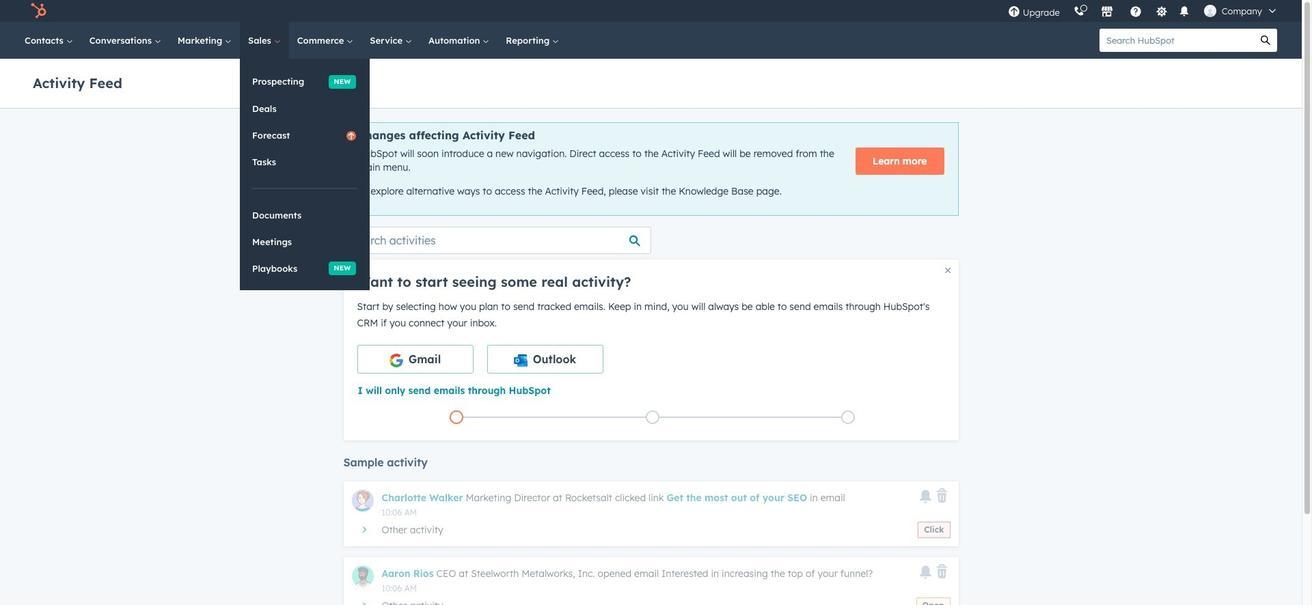 Task type: vqa. For each thing, say whether or not it's contained in the screenshot.
'list'
yes



Task type: locate. For each thing, give the bounding box(es) containing it.
sales menu
[[240, 59, 370, 291]]

Search activities search field
[[344, 227, 651, 254]]

Search HubSpot search field
[[1100, 29, 1255, 52]]

menu
[[1002, 0, 1286, 22]]

None checkbox
[[357, 345, 474, 374]]

None checkbox
[[487, 345, 603, 374]]

onboarding.steps.sendtrackedemailingmail.title image
[[649, 415, 656, 422]]

list
[[359, 408, 947, 427]]

onboarding.steps.finalstep.title image
[[845, 415, 852, 422]]



Task type: describe. For each thing, give the bounding box(es) containing it.
marketplaces image
[[1101, 6, 1114, 18]]

close image
[[945, 268, 951, 273]]

jacob simon image
[[1205, 5, 1217, 17]]



